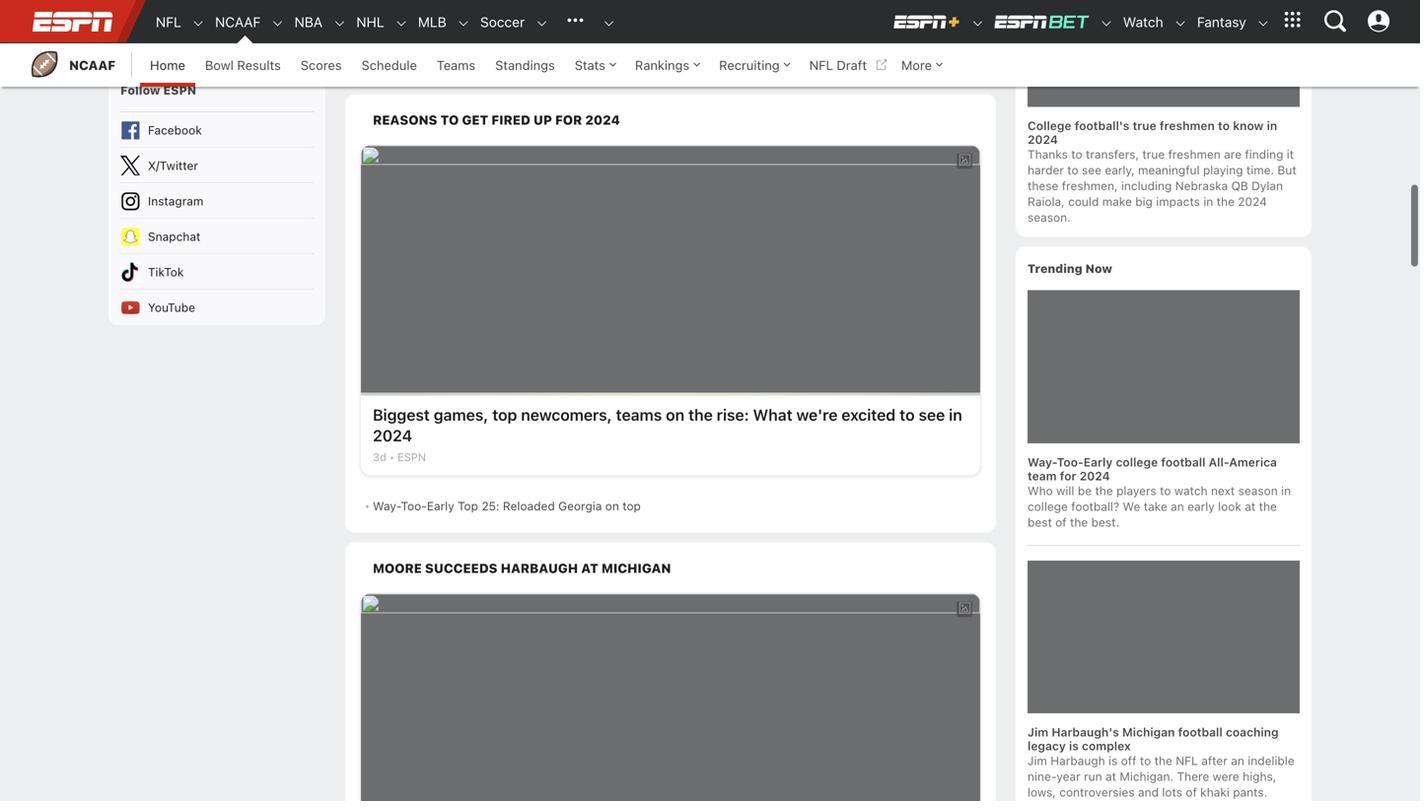 Task type: vqa. For each thing, say whether or not it's contained in the screenshot.
NCAAF icon
yes



Task type: describe. For each thing, give the bounding box(es) containing it.
x games link
[[108, 224, 325, 259]]

2h
[[373, 404, 386, 416]]

meaningful
[[1138, 267, 1200, 281]]

espnfc
[[148, 199, 194, 213]]

early
[[1187, 603, 1215, 617]]

scores
[[301, 58, 342, 72]]

schedule
[[361, 58, 417, 72]]

finding
[[1245, 251, 1283, 265]]

best
[[1028, 619, 1052, 633]]

reasons
[[373, 472, 437, 487]]

impacts
[[1156, 298, 1200, 312]]

fantasy
[[1197, 14, 1246, 30]]

apps
[[156, 319, 188, 333]]

nebraska
[[1175, 283, 1228, 296]]

more
[[901, 58, 932, 72]]

recruiting
[[719, 58, 780, 72]]

espn deportes link
[[108, 86, 325, 117]]

season
[[1238, 587, 1278, 601]]

sec network
[[148, 270, 221, 284]]

to left the know
[[1218, 222, 1230, 236]]

to
[[440, 472, 459, 487]]

these
[[1028, 283, 1059, 296]]

trending now
[[1028, 365, 1112, 379]]

college
[[1028, 222, 1071, 236]]

football?
[[1071, 603, 1119, 617]]

rankings link
[[625, 43, 709, 87]]

results
[[237, 58, 281, 72]]

the inside college football's true freshmen to know in 2024 thanks to transfers, true freshmen are finding it harder to see early, meaningful playing time. but these freshmen, including nebraska qb dylan raiola, could make big impacts in the 2024 season.
[[1217, 298, 1235, 312]]

teams link
[[427, 43, 485, 87]]

america
[[1229, 559, 1277, 573]]

at
[[1245, 603, 1256, 617]]

trending
[[1028, 365, 1082, 379]]

standings
[[495, 58, 555, 72]]

2024 right for
[[585, 472, 620, 487]]

transfers,
[[1086, 251, 1139, 265]]

watch
[[1174, 587, 1208, 601]]

needs
[[780, 379, 825, 398]]

hockey link
[[108, 0, 325, 33]]

for
[[555, 472, 582, 487]]

espn for espn deportes
[[148, 95, 179, 108]]

be
[[1078, 587, 1092, 601]]

look
[[1218, 603, 1241, 617]]

it
[[1287, 251, 1294, 265]]

1 vertical spatial freshmen
[[1168, 251, 1221, 265]]

reasons to get fired up for 2024
[[373, 472, 620, 487]]

font before image
[[120, 94, 140, 109]]

nfl for nfl draft
[[809, 58, 833, 72]]

he
[[757, 379, 776, 398]]

andscape
[[412, 58, 486, 73]]

team
[[1028, 573, 1057, 587]]

nfl draft link
[[799, 43, 892, 87]]

know
[[1233, 222, 1264, 236]]

nfl for nfl
[[156, 14, 181, 30]]

florida a&m finally has its head coach. here's what he needs to focus on first. 2h
[[373, 379, 951, 416]]

way-too-early college football all-america team for 2024 link
[[1028, 559, 1277, 587]]

mlb link
[[408, 1, 446, 43]]

hockey
[[148, 8, 190, 22]]

espnw link
[[108, 153, 325, 188]]

football
[[1161, 559, 1205, 573]]

focus
[[848, 379, 890, 398]]

sites
[[156, 57, 188, 71]]

a&m
[[428, 379, 464, 398]]

more link
[[892, 43, 952, 87]]

take
[[1144, 603, 1167, 617]]

we
[[1123, 603, 1140, 617]]

will
[[1056, 587, 1074, 601]]

coach.
[[610, 379, 660, 398]]

up
[[533, 472, 552, 487]]

nfl draft
[[809, 58, 867, 72]]

nhl
[[356, 14, 384, 30]]

but
[[1277, 267, 1296, 281]]

finally
[[468, 379, 513, 398]]

espnfc link
[[108, 188, 325, 224]]

for
[[1060, 573, 1076, 587]]



Task type: locate. For each thing, give the bounding box(es) containing it.
espnw
[[148, 164, 186, 178]]

time.
[[1246, 267, 1274, 281]]

its
[[547, 379, 565, 398]]

teams
[[437, 58, 475, 72]]

thanks
[[1028, 251, 1068, 265]]

bowl
[[205, 58, 234, 72]]

soccer
[[480, 14, 525, 30]]

soccer link
[[470, 1, 525, 43]]

playing
[[1203, 267, 1243, 281]]

espn for espn sites
[[120, 57, 154, 71]]

0 horizontal spatial nfl
[[156, 14, 181, 30]]

of
[[1055, 619, 1067, 633]]

standings link
[[485, 43, 565, 87]]

college
[[1116, 559, 1158, 573], [1028, 603, 1068, 617]]

make
[[1102, 298, 1132, 312]]

ncaaf right ncaaf icon
[[69, 58, 115, 72]]

to inside florida a&m finally has its head coach. here's what he needs to focus on first. 2h
[[829, 379, 844, 398]]

2 vertical spatial in
[[1281, 587, 1291, 601]]

in inside "way-too-early college football all-america team for 2024 who will be the players to watch next season in college football? we take an early look at the best of the best."
[[1281, 587, 1291, 601]]

now
[[1085, 365, 1112, 379]]

all-
[[1209, 559, 1229, 573]]

1 vertical spatial in
[[1203, 298, 1213, 312]]

2024 up be
[[1080, 573, 1110, 587]]

season.
[[1028, 314, 1071, 328]]

college up players
[[1116, 559, 1158, 573]]

1 vertical spatial ncaaf
[[69, 58, 115, 72]]

in right season
[[1281, 587, 1291, 601]]

college football's true freshmen to know in 2024 link
[[1028, 222, 1277, 250]]

watch link
[[1113, 1, 1163, 43]]

including
[[1121, 283, 1172, 296]]

mlb
[[418, 14, 446, 30]]

to left focus
[[829, 379, 844, 398]]

early,
[[1105, 267, 1135, 281]]

way-too-early college football all-america team for 2024 who will be the players to watch next season in college football? we take an early look at the best of the best.
[[1028, 559, 1291, 633]]

true right football's
[[1133, 222, 1156, 236]]

the
[[1217, 298, 1235, 312], [1095, 587, 1113, 601], [1259, 603, 1277, 617], [1070, 619, 1088, 633]]

andscape link
[[108, 117, 325, 153]]

scores link
[[291, 43, 352, 87]]

head
[[569, 379, 606, 398]]

to
[[1218, 222, 1230, 236], [1071, 251, 1082, 265], [1067, 267, 1078, 281], [829, 379, 844, 398], [1160, 587, 1171, 601]]

2 horizontal spatial in
[[1281, 587, 1291, 601]]

x
[[148, 235, 156, 249]]

nfl up the sites
[[156, 14, 181, 30]]

bowl results link
[[195, 43, 291, 87]]

the right of
[[1070, 619, 1088, 633]]

the right at
[[1259, 603, 1277, 617]]

draft
[[837, 58, 867, 72]]

2024 up thanks
[[1028, 236, 1058, 250]]

in down nebraska
[[1203, 298, 1213, 312]]

andscape
[[148, 128, 203, 142]]

freshmen
[[1160, 222, 1215, 236], [1168, 251, 1221, 265]]

could
[[1068, 298, 1099, 312]]

freshmen,
[[1062, 283, 1118, 296]]

2 vertical spatial espn
[[120, 319, 154, 333]]

1 horizontal spatial college
[[1116, 559, 1158, 573]]

1 vertical spatial nfl
[[809, 58, 833, 72]]

bowl results
[[205, 58, 281, 72]]

raiola,
[[1028, 298, 1065, 312]]

espn left apps in the top of the page
[[120, 319, 154, 333]]

stats link
[[565, 43, 625, 87]]

0 vertical spatial ncaaf
[[215, 14, 261, 30]]

nba link
[[285, 1, 323, 43]]

fired
[[491, 472, 530, 487]]

early
[[1084, 559, 1113, 573]]

1 horizontal spatial ncaaf link
[[205, 1, 261, 43]]

0 vertical spatial true
[[1133, 222, 1156, 236]]

deportes
[[182, 95, 234, 108]]

here's
[[664, 379, 713, 398]]

to inside "way-too-early college football all-america team for 2024 who will be the players to watch next season in college football? we take an early look at the best of the best."
[[1160, 587, 1171, 601]]

espn deportes
[[148, 95, 234, 108]]

to left see
[[1067, 267, 1078, 281]]

0 horizontal spatial college
[[1028, 603, 1068, 617]]

ncaaf image
[[30, 49, 59, 79]]

espn left the sites
[[120, 57, 154, 71]]

in right the know
[[1267, 222, 1277, 236]]

0 vertical spatial freshmen
[[1160, 222, 1215, 236]]

1 vertical spatial true
[[1142, 251, 1165, 265]]

2024
[[1028, 236, 1058, 250], [1238, 298, 1267, 312], [585, 472, 620, 487], [1080, 573, 1110, 587]]

ncaaf link left espn sites
[[30, 43, 115, 87]]

true down college football's true freshmen to know in 2024 'link'
[[1142, 251, 1165, 265]]

dylan
[[1252, 283, 1283, 296]]

too-
[[1057, 559, 1084, 573]]

what
[[717, 379, 754, 398]]

home
[[150, 58, 185, 72]]

0 vertical spatial in
[[1267, 222, 1277, 236]]

1 horizontal spatial nfl
[[809, 58, 833, 72]]

0 vertical spatial espn
[[120, 57, 154, 71]]

sec
[[148, 270, 171, 284]]

see
[[1082, 267, 1101, 281]]

2024 down qb
[[1238, 298, 1267, 312]]

1 vertical spatial espn
[[148, 95, 179, 108]]

the up football?
[[1095, 587, 1113, 601]]

espn sites
[[120, 57, 188, 71]]

espn for espn apps
[[120, 319, 154, 333]]

0 vertical spatial college
[[1116, 559, 1158, 573]]

0 horizontal spatial ncaaf
[[69, 58, 115, 72]]

1 horizontal spatial in
[[1267, 222, 1277, 236]]

espn right "font before" image
[[148, 95, 179, 108]]

florida
[[373, 379, 424, 398]]

stats
[[575, 58, 605, 72]]

2024 inside "way-too-early college football all-america team for 2024 who will be the players to watch next season in college football? we take an early look at the best of the best."
[[1080, 573, 1110, 587]]

college down who
[[1028, 603, 1068, 617]]

0 vertical spatial nfl
[[156, 14, 181, 30]]

ncaaf up bowl results
[[215, 14, 261, 30]]

get
[[462, 472, 488, 487]]

who
[[1028, 587, 1053, 601]]

college football's true freshmen to know in 2024 thanks to transfers, true freshmen are finding it harder to see early, meaningful playing time. but these freshmen, including nebraska qb dylan raiola, could make big impacts in the 2024 season.
[[1028, 222, 1296, 328]]

to up take
[[1160, 587, 1171, 601]]

0 horizontal spatial ncaaf link
[[30, 43, 115, 87]]

nfl link
[[146, 1, 181, 43]]

players
[[1116, 587, 1156, 601]]

nfl left the draft
[[809, 58, 833, 72]]

to up see
[[1071, 251, 1082, 265]]

fantasy link
[[1187, 1, 1246, 43]]

sec network link
[[108, 259, 325, 295]]

ncaaf link up bowl results
[[205, 1, 261, 43]]

espn inside 'link'
[[148, 95, 179, 108]]

the down qb
[[1217, 298, 1235, 312]]

1 horizontal spatial ncaaf
[[215, 14, 261, 30]]

next
[[1211, 587, 1235, 601]]

has
[[517, 379, 543, 398]]

1 vertical spatial college
[[1028, 603, 1068, 617]]

0 horizontal spatial in
[[1203, 298, 1213, 312]]

network
[[174, 270, 221, 284]]

an
[[1171, 603, 1184, 617]]

home link
[[140, 43, 195, 87]]

rankings
[[635, 58, 689, 72]]

football's
[[1075, 222, 1129, 236]]

nhl link
[[346, 1, 384, 43]]



